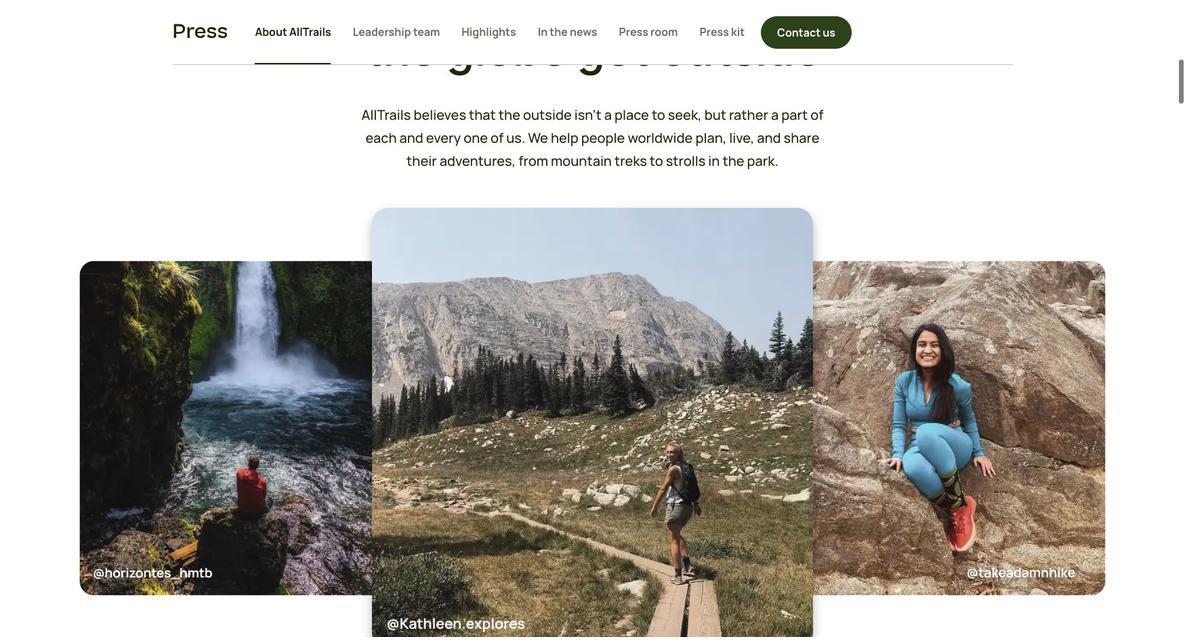 Task type: locate. For each thing, give the bounding box(es) containing it.
press room button
[[619, 0, 678, 64]]

help
[[551, 129, 579, 147]]

cookie consent banner dialog
[[16, 573, 1169, 621]]

about alltrails button
[[255, 0, 331, 64]]

contact us link
[[761, 16, 852, 48]]

alltrails inside alltrails believes that the outside isn't a place to seek, but rather a part of each and every one of us. we help people worldwide plan, live, and share their adventures, from mountain treks to strolls in the park.
[[362, 106, 411, 124]]

a right "isn't"
[[604, 106, 612, 124]]

the inside button
[[550, 24, 568, 39]]

1 horizontal spatial press
[[619, 24, 648, 39]]

and up their
[[400, 129, 423, 147]]

and
[[400, 129, 423, 147], [757, 129, 781, 147]]

a person on a hiking trail with a mountain in the background image
[[372, 208, 813, 638]]

park.
[[747, 152, 779, 170]]

and up park.
[[757, 129, 781, 147]]

1 horizontal spatial and
[[757, 129, 781, 147]]

in the news button
[[538, 0, 597, 64]]

people inside helping people across the globe get outside
[[529, 0, 675, 30]]

0 vertical spatial alltrails
[[289, 24, 331, 39]]

kit
[[731, 24, 745, 39]]

alltrails up each
[[362, 106, 411, 124]]

0 vertical spatial outside
[[660, 22, 821, 83]]

1 horizontal spatial a
[[771, 106, 779, 124]]

alltrails
[[289, 24, 331, 39], [362, 106, 411, 124]]

tab list containing about alltrails
[[255, 0, 745, 64]]

0 horizontal spatial alltrails
[[289, 24, 331, 39]]

the
[[364, 22, 436, 83], [550, 24, 568, 39], [499, 106, 520, 124], [723, 152, 744, 170]]

people
[[529, 0, 675, 30], [581, 129, 625, 147]]

isn't
[[574, 106, 602, 124]]

us.
[[506, 129, 525, 147]]

helping people across the globe get outside
[[357, 0, 829, 83]]

press kit button
[[700, 0, 745, 64]]

to up worldwide in the top right of the page
[[652, 106, 665, 124]]

press
[[172, 18, 228, 46], [619, 24, 648, 39], [700, 24, 729, 39]]

0 horizontal spatial a
[[604, 106, 612, 124]]

outside inside alltrails believes that the outside isn't a place to seek, but rather a part of each and every one of us. we help people worldwide plan, live, and share their adventures, from mountain treks to strolls in the park.
[[523, 106, 572, 124]]

about
[[255, 24, 287, 39]]

2 horizontal spatial press
[[700, 24, 729, 39]]

seek,
[[668, 106, 702, 124]]

1 vertical spatial outside
[[523, 106, 572, 124]]

dialog
[[0, 0, 1185, 638]]

0 vertical spatial to
[[652, 106, 665, 124]]

of left the us.
[[491, 129, 504, 147]]

treks
[[615, 152, 647, 170]]

room
[[651, 24, 678, 39]]

1 a from the left
[[604, 106, 612, 124]]

to down worldwide in the top right of the page
[[650, 152, 663, 170]]

to
[[652, 106, 665, 124], [650, 152, 663, 170]]

in
[[538, 24, 548, 39]]

from
[[519, 152, 548, 170]]

1 horizontal spatial outside
[[660, 22, 821, 83]]

2 a from the left
[[771, 106, 779, 124]]

1 horizontal spatial of
[[811, 106, 824, 124]]

1 vertical spatial alltrails
[[362, 106, 411, 124]]

rather
[[729, 106, 768, 124]]

0 horizontal spatial press
[[172, 18, 228, 46]]

alltrails believes that the outside isn't a place to seek, but rather a part of each and every one of us. we help people worldwide plan, live, and share their adventures, from mountain treks to strolls in the park.
[[362, 106, 824, 170]]

people inside alltrails believes that the outside isn't a place to seek, but rather a part of each and every one of us. we help people worldwide plan, live, and share their adventures, from mountain treks to strolls in the park.
[[581, 129, 625, 147]]

0 vertical spatial people
[[529, 0, 675, 30]]

part
[[781, 106, 808, 124]]

1 vertical spatial of
[[491, 129, 504, 147]]

a person sitting on a boulder and smiling image
[[771, 261, 1106, 596]]

alltrails right about
[[289, 24, 331, 39]]

adventures,
[[440, 152, 516, 170]]

tab list
[[255, 0, 745, 64]]

0 horizontal spatial and
[[400, 129, 423, 147]]

1 and from the left
[[400, 129, 423, 147]]

0 horizontal spatial outside
[[523, 106, 572, 124]]

a left part
[[771, 106, 779, 124]]

outside
[[660, 22, 821, 83], [523, 106, 572, 124]]

globe
[[447, 22, 567, 83]]

of
[[811, 106, 824, 124], [491, 129, 504, 147]]

a
[[604, 106, 612, 124], [771, 106, 779, 124]]

1 horizontal spatial alltrails
[[362, 106, 411, 124]]

we
[[528, 129, 548, 147]]

of right part
[[811, 106, 824, 124]]

alltrails inside 'button'
[[289, 24, 331, 39]]

1 vertical spatial people
[[581, 129, 625, 147]]



Task type: describe. For each thing, give the bounding box(es) containing it.
place
[[615, 106, 649, 124]]

in the news
[[538, 24, 597, 39]]

0 horizontal spatial of
[[491, 129, 504, 147]]

press room
[[619, 24, 678, 39]]

contact
[[777, 25, 821, 40]]

mountain
[[551, 152, 612, 170]]

that
[[469, 106, 496, 124]]

0 vertical spatial of
[[811, 106, 824, 124]]

a person sitting on a rock and looking at a waterfall image
[[80, 261, 414, 596]]

outside inside helping people across the globe get outside
[[660, 22, 821, 83]]

press kit
[[700, 24, 745, 39]]

press for press room
[[619, 24, 648, 39]]

2 and from the left
[[757, 129, 781, 147]]

press for press kit
[[700, 24, 729, 39]]

every
[[426, 129, 461, 147]]

helping
[[357, 0, 519, 30]]

contact us
[[777, 25, 836, 40]]

one
[[464, 129, 488, 147]]

highlights
[[462, 24, 516, 39]]

believes
[[414, 106, 466, 124]]

across
[[686, 0, 829, 30]]

leadership team
[[353, 24, 440, 39]]

get
[[577, 22, 650, 83]]

worldwide
[[628, 129, 693, 147]]

highlights button
[[462, 0, 516, 64]]

in
[[708, 152, 720, 170]]

their
[[407, 152, 437, 170]]

news
[[570, 24, 597, 39]]

press for press
[[172, 18, 228, 46]]

share
[[784, 129, 820, 147]]

about alltrails
[[255, 24, 331, 39]]

us
[[823, 25, 836, 40]]

strolls
[[666, 152, 706, 170]]

plan,
[[696, 129, 727, 147]]

team
[[413, 24, 440, 39]]

live,
[[729, 129, 754, 147]]

leadership
[[353, 24, 411, 39]]

but
[[705, 106, 726, 124]]

1 vertical spatial to
[[650, 152, 663, 170]]

the inside helping people across the globe get outside
[[364, 22, 436, 83]]

leadership team button
[[353, 0, 440, 64]]

each
[[366, 129, 397, 147]]



Task type: vqa. For each thing, say whether or not it's contained in the screenshot.
"the"
yes



